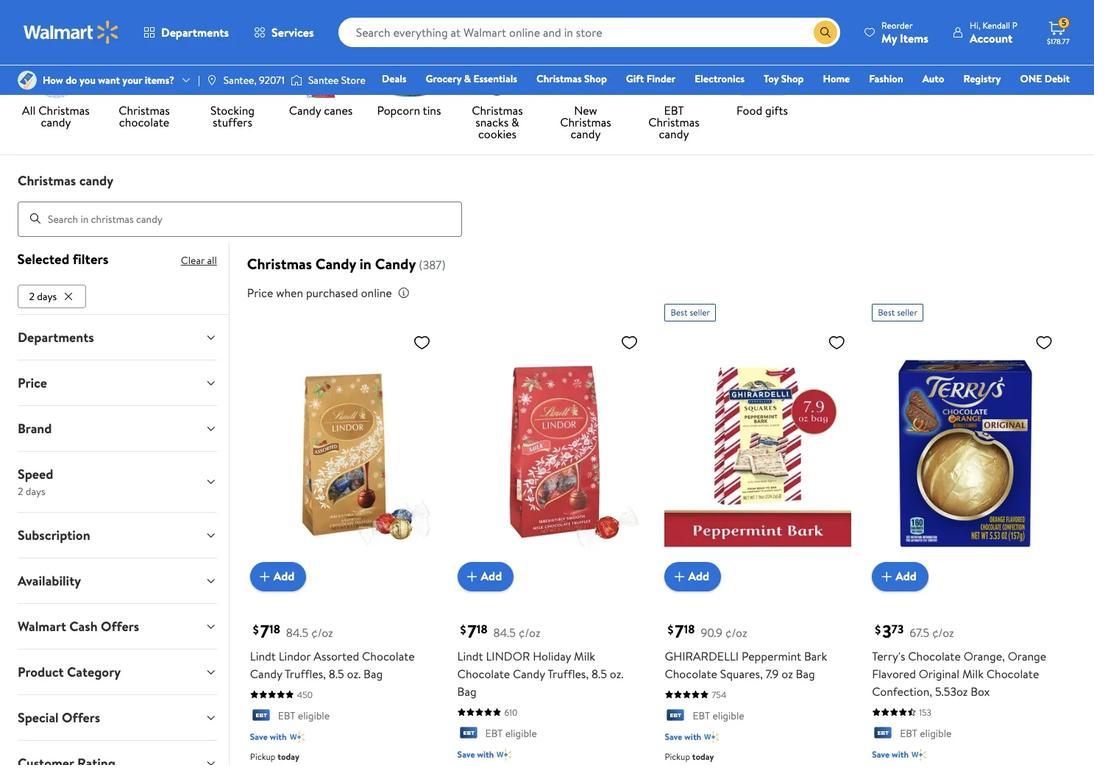 Task type: vqa. For each thing, say whether or not it's contained in the screenshot.
Shop all
no



Task type: describe. For each thing, give the bounding box(es) containing it.
& inside christmas snacks & cookies
[[512, 114, 519, 130]]

lindt lindor assorted chocolate candy truffles, 8.5 oz. bag image
[[250, 327, 437, 580]]

when
[[276, 285, 303, 301]]

stocking stuffers image
[[206, 46, 259, 99]]

 image for how do you want your items?
[[18, 71, 37, 90]]

ebt eligible for ghirardelli peppermint bark chocolate squares, 7.9 oz bag
[[693, 709, 745, 723]]

tins
[[423, 102, 441, 119]]

$ 7 18 84.5 ¢/oz lindt lindor holiday milk chocolate candy truffles, 8.5 oz. bag
[[457, 619, 624, 700]]

7.9
[[766, 666, 779, 682]]

lindor
[[486, 648, 530, 664]]

add for add to cart icon
[[896, 569, 917, 585]]

one
[[1020, 71, 1042, 86]]

food
[[737, 102, 763, 119]]

walmart+
[[1026, 92, 1070, 107]]

1 vertical spatial clear all
[[181, 253, 217, 268]]

services
[[272, 24, 314, 40]]

$ 3 73 67.5 ¢/oz terry's chocolate orange, orange flavored original milk chocolate confection, 5.53oz box
[[872, 619, 1047, 700]]

candy inside the $ 7 18 84.5 ¢/oz lindt lindor assorted chocolate candy truffles, 8.5 oz. bag
[[250, 666, 282, 682]]

ebt eligible for lindt lindor holiday milk chocolate candy truffles, 8.5 oz. bag
[[485, 726, 537, 741]]

gift finder link
[[620, 71, 682, 87]]

sort and filter section element
[[0, 0, 1094, 33]]

save for lindt lindor holiday milk chocolate candy truffles, 8.5 oz. bag
[[457, 748, 475, 761]]

seller for 3
[[897, 306, 918, 318]]

registry link
[[957, 71, 1008, 87]]

holiday
[[533, 648, 571, 664]]

new christmas candy
[[560, 102, 611, 142]]

christmas snacks & cookies
[[472, 102, 523, 142]]

clear all inside sort and filter section element
[[465, 2, 501, 17]]

christmas snacks & cookies link
[[459, 46, 536, 143]]

terry's chocolate orange, orange flavored original milk chocolate confection, 5.53oz box image
[[872, 327, 1059, 580]]

2 inside 2 days button
[[29, 289, 35, 304]]

legal information image
[[398, 287, 410, 299]]

pickup for $ 7 18 90.9 ¢/oz ghirardelli peppermint bark chocolate squares, 7.9 oz bag
[[665, 751, 690, 763]]

candy for new
[[571, 126, 601, 142]]

departments button
[[6, 315, 229, 360]]

selected
[[18, 249, 70, 268]]

product category button
[[6, 650, 229, 695]]

ebt for terry's chocolate orange, orange flavored original milk chocolate confection, 5.53oz box
[[900, 726, 918, 741]]

ebt christmas candy
[[649, 102, 700, 142]]

electronics link
[[688, 71, 752, 87]]

754
[[712, 689, 727, 701]]

squares,
[[720, 666, 763, 682]]

home link
[[817, 71, 857, 87]]

lindor
[[279, 648, 311, 664]]

ebt for lindt lindor holiday milk chocolate candy truffles, 8.5 oz. bag
[[485, 726, 503, 741]]

5.53oz
[[935, 683, 968, 700]]

best seller for 3
[[878, 306, 918, 318]]

truffles, inside $ 7 18 84.5 ¢/oz lindt lindor holiday milk chocolate candy truffles, 8.5 oz. bag
[[548, 666, 589, 682]]

1 vertical spatial clear all button
[[181, 248, 217, 272]]

¢/oz for $ 7 18 84.5 ¢/oz lindt lindor holiday milk chocolate candy truffles, 8.5 oz. bag
[[519, 625, 541, 641]]

new christmas candy link
[[548, 46, 624, 143]]

Search search field
[[338, 18, 841, 47]]

category
[[67, 663, 121, 682]]

deals
[[382, 71, 407, 86]]

reorder
[[882, 19, 913, 31]]

0 vertical spatial offers
[[101, 618, 139, 636]]

seller for 7
[[690, 306, 710, 318]]

christmas snacks & cookies image
[[471, 46, 524, 99]]

best seller for 7
[[671, 306, 710, 318]]

grocery & essentials link
[[419, 71, 524, 87]]

add button for the terry's chocolate orange, orange flavored original milk chocolate confection, 5.53oz box image
[[872, 562, 929, 591]]

popcorn
[[377, 102, 420, 119]]

add for third add to cart image from left
[[688, 569, 709, 585]]

food gifts
[[737, 102, 788, 119]]

oz. inside $ 7 18 84.5 ¢/oz lindt lindor holiday milk chocolate candy truffles, 8.5 oz. bag
[[610, 666, 624, 682]]

peppermint
[[742, 648, 802, 664]]

availability
[[18, 572, 81, 590]]

hi,
[[970, 19, 981, 31]]

save for terry's chocolate orange, orange flavored original milk chocolate confection, 5.53oz box
[[872, 748, 890, 761]]

all christmas candy link
[[18, 46, 94, 131]]

all inside sort and filter section element
[[491, 2, 501, 17]]

2 inside speed 2 days
[[18, 484, 23, 499]]

add to cart image
[[878, 568, 896, 586]]

p
[[1013, 19, 1018, 31]]

gift finder
[[626, 71, 676, 86]]

| inside sort and filter section element
[[963, 2, 966, 18]]

8.5 inside $ 7 18 84.5 ¢/oz lindt lindor holiday milk chocolate candy truffles, 8.5 oz. bag
[[592, 666, 607, 682]]

account
[[970, 30, 1013, 46]]

lindt lindor holiday milk chocolate candy truffles, 8.5 oz. bag image
[[457, 327, 644, 580]]

flavored
[[872, 666, 916, 682]]

special offers tab
[[6, 696, 229, 741]]

2 days list item
[[18, 282, 89, 309]]

ebt christmas candy image
[[648, 46, 701, 99]]

save with for ghirardelli peppermint bark chocolate squares, 7.9 oz bag
[[665, 731, 702, 743]]

7 for $ 7 18 90.9 ¢/oz ghirardelli peppermint bark chocolate squares, 7.9 oz bag
[[675, 619, 684, 644]]

gift
[[626, 71, 644, 86]]

christmas inside search field
[[18, 172, 76, 190]]

save for ghirardelli peppermint bark chocolate squares, 7.9 oz bag
[[665, 731, 683, 743]]

all christmas candy
[[22, 102, 90, 130]]

candy inside $ 7 18 84.5 ¢/oz lindt lindor holiday milk chocolate candy truffles, 8.5 oz. bag
[[513, 666, 545, 682]]

canes
[[324, 102, 353, 119]]

walmart plus image for lindt lindor holiday milk chocolate candy truffles, 8.5 oz. bag
[[497, 748, 512, 762]]

grocery
[[426, 71, 462, 86]]

milk inside $ 7 18 84.5 ¢/oz lindt lindor holiday milk chocolate candy truffles, 8.5 oz. bag
[[574, 648, 595, 664]]

0 horizontal spatial clear
[[181, 253, 205, 268]]

one debit walmart+
[[1020, 71, 1070, 107]]

store
[[341, 73, 366, 88]]

all
[[22, 102, 36, 119]]

santee
[[308, 73, 339, 88]]

days inside button
[[37, 289, 57, 304]]

save with for terry's chocolate orange, orange flavored original milk chocolate confection, 5.53oz box
[[872, 748, 909, 761]]

ebt image for lindt lindor holiday milk chocolate candy truffles, 8.5 oz. bag
[[457, 727, 480, 742]]

do
[[66, 73, 77, 88]]

add to favorites list, lindt lindor assorted chocolate candy truffles, 8.5 oz. bag image
[[413, 333, 431, 352]]

brand tab
[[6, 406, 229, 451]]

1 vertical spatial all
[[207, 253, 217, 268]]

orange,
[[964, 648, 1005, 664]]

0 vertical spatial &
[[464, 71, 471, 86]]

speed tab
[[6, 452, 229, 512]]

cash
[[69, 618, 98, 636]]

walmart+ link
[[1020, 91, 1077, 107]]

ebt eligible for terry's chocolate orange, orange flavored original milk chocolate confection, 5.53oz box
[[900, 726, 952, 741]]

how do you want your items?
[[43, 73, 174, 88]]

one debit link
[[1014, 71, 1077, 87]]

$ for $ 7 18 84.5 ¢/oz lindt lindor holiday milk chocolate candy truffles, 8.5 oz. bag
[[460, 622, 466, 638]]

bark
[[804, 648, 827, 664]]

food gifts image
[[736, 46, 789, 99]]

walmart image
[[24, 21, 119, 44]]

grocery & essentials
[[426, 71, 517, 86]]

price when purchased online
[[247, 285, 392, 301]]

shop for toy shop
[[781, 71, 804, 86]]

subscription button
[[353, 0, 453, 21]]

items
[[900, 30, 929, 46]]

1 vertical spatial offers
[[62, 709, 100, 727]]

search icon image
[[820, 26, 832, 38]]

¢/oz for $ 3 73 67.5 ¢/oz terry's chocolate orange, orange flavored original milk chocolate confection, 5.53oz box
[[932, 625, 954, 641]]

home
[[823, 71, 850, 86]]

oz
[[782, 666, 793, 682]]

3
[[883, 619, 892, 644]]

67.5
[[910, 625, 930, 641]]

add to cart image for lindt lindor holiday milk chocolate candy truffles, 8.5 oz. bag
[[463, 568, 481, 586]]

christmas chocolate
[[119, 102, 170, 130]]

debit
[[1045, 71, 1070, 86]]

walmart plus image for ghirardelli peppermint bark chocolate squares, 7.9 oz bag
[[704, 730, 719, 745]]

truffles, inside the $ 7 18 84.5 ¢/oz lindt lindor assorted chocolate candy truffles, 8.5 oz. bag
[[285, 666, 326, 682]]

new
[[574, 102, 597, 119]]

christmas up when
[[247, 254, 312, 273]]

¢/oz for $ 7 18 84.5 ¢/oz lindt lindor assorted chocolate candy truffles, 8.5 oz. bag
[[311, 625, 333, 641]]

kendall
[[983, 19, 1011, 31]]

orange
[[1008, 648, 1047, 664]]

eligible for ghirardelli peppermint bark chocolate squares, 7.9 oz bag
[[713, 709, 745, 723]]

christmas up "cookies"
[[472, 102, 523, 119]]

candy canes link
[[283, 46, 359, 119]]

services button
[[241, 15, 327, 50]]

pickup today for $ 7 18 90.9 ¢/oz ghirardelli peppermint bark chocolate squares, 7.9 oz bag
[[665, 751, 714, 763]]

toy shop link
[[757, 71, 811, 87]]

subscription button
[[6, 513, 229, 558]]

chocolate
[[119, 114, 169, 130]]



Task type: locate. For each thing, give the bounding box(es) containing it.
3 add button from the left
[[665, 562, 721, 591]]

0 horizontal spatial 8.5
[[329, 666, 344, 682]]

7 inside the $ 7 18 84.5 ¢/oz lindt lindor assorted chocolate candy truffles, 8.5 oz. bag
[[260, 619, 269, 644]]

christmas up 'new'
[[537, 71, 582, 86]]

milk right holiday
[[574, 648, 595, 664]]

save
[[250, 731, 268, 743], [665, 731, 683, 743], [457, 748, 475, 761], [872, 748, 890, 761]]

1 7 from the left
[[260, 619, 269, 644]]

0 horizontal spatial bag
[[364, 666, 383, 682]]

$ for $ 7 18 84.5 ¢/oz lindt lindor assorted chocolate candy truffles, 8.5 oz. bag
[[253, 622, 259, 638]]

1 best from the left
[[671, 306, 688, 318]]

0 horizontal spatial |
[[198, 73, 200, 88]]

departments up 'stocking stuffers' image
[[161, 24, 229, 40]]

items?
[[145, 73, 174, 88]]

christmas down finder
[[649, 114, 700, 130]]

1 horizontal spatial best seller
[[878, 306, 918, 318]]

18 inside the $ 7 18 84.5 ¢/oz lindt lindor assorted chocolate candy truffles, 8.5 oz. bag
[[269, 621, 280, 637]]

84.5 for $ 7 18 84.5 ¢/oz lindt lindor holiday milk chocolate candy truffles, 8.5 oz. bag
[[494, 625, 516, 641]]

¢/oz up lindor
[[519, 625, 541, 641]]

ebt eligible down 450
[[278, 709, 330, 723]]

price tab
[[6, 361, 229, 406]]

box
[[971, 683, 990, 700]]

7 inside $ 7 18 84.5 ¢/oz lindt lindor holiday milk chocolate candy truffles, 8.5 oz. bag
[[468, 619, 477, 644]]

selected filters
[[18, 249, 109, 268]]

purchased
[[306, 285, 358, 301]]

candy for ebt
[[659, 126, 689, 142]]

2 best seller from the left
[[878, 306, 918, 318]]

84.5 inside the $ 7 18 84.5 ¢/oz lindt lindor assorted chocolate candy truffles, 8.5 oz. bag
[[286, 625, 309, 641]]

4 ¢/oz from the left
[[932, 625, 954, 641]]

1 vertical spatial &
[[512, 114, 519, 130]]

pickup today down 450
[[250, 751, 299, 763]]

$ for $ 3 73 67.5 ¢/oz terry's chocolate orange, orange flavored original milk chocolate confection, 5.53oz box
[[875, 622, 881, 638]]

1 horizontal spatial pickup
[[665, 751, 690, 763]]

price button
[[6, 361, 229, 406]]

1 horizontal spatial clear all button
[[459, 0, 507, 21]]

subscription up popcorn tins image
[[381, 2, 437, 17]]

availability tab
[[6, 559, 229, 604]]

0 horizontal spatial departments
[[18, 328, 94, 347]]

chocolate down lindor
[[457, 666, 510, 682]]

0 horizontal spatial 18
[[269, 621, 280, 637]]

2 add from the left
[[481, 569, 502, 585]]

subscription inside subscription button
[[381, 2, 437, 17]]

1 add from the left
[[274, 569, 295, 585]]

eligible for terry's chocolate orange, orange flavored original milk chocolate confection, 5.53oz box
[[920, 726, 952, 741]]

gifts
[[765, 102, 788, 119]]

departments button
[[131, 15, 241, 50]]

lindt
[[250, 648, 276, 664], [457, 648, 483, 664]]

stuffers
[[213, 114, 252, 130]]

clear all button up christmas snacks & cookies image
[[459, 0, 507, 21]]

0 horizontal spatial oz.
[[347, 666, 361, 682]]

special
[[18, 709, 59, 727]]

add to cart image
[[256, 568, 274, 586], [463, 568, 481, 586], [671, 568, 688, 586]]

92071
[[259, 73, 285, 88]]

¢/oz right 90.9
[[726, 625, 747, 641]]

walmart plus image for terry's chocolate orange, orange flavored original milk chocolate confection, 5.53oz box
[[912, 748, 927, 762]]

84.5 for $ 7 18 84.5 ¢/oz lindt lindor assorted chocolate candy truffles, 8.5 oz. bag
[[286, 625, 309, 641]]

popcorn tins link
[[371, 46, 447, 119]]

candy inside ebt christmas candy
[[659, 126, 689, 142]]

all down search in christmas candy search field
[[207, 253, 217, 268]]

special offers
[[18, 709, 100, 727]]

save for lindt lindor assorted chocolate candy truffles, 8.5 oz. bag
[[250, 731, 268, 743]]

2 seller from the left
[[897, 306, 918, 318]]

snacks
[[476, 114, 509, 130]]

1 horizontal spatial today
[[692, 751, 714, 763]]

2 ¢/oz from the left
[[519, 625, 541, 641]]

$ 7 18 90.9 ¢/oz ghirardelli peppermint bark chocolate squares, 7.9 oz bag
[[665, 619, 827, 682]]

with for lindt lindor holiday milk chocolate candy truffles, 8.5 oz. bag
[[477, 748, 494, 761]]

1 horizontal spatial 18
[[477, 621, 488, 637]]

1 add to cart image from the left
[[256, 568, 274, 586]]

bag
[[364, 666, 383, 682], [796, 666, 815, 682], [457, 683, 477, 700]]

bag inside the $ 7 18 84.5 ¢/oz lindt lindor assorted chocolate candy truffles, 8.5 oz. bag
[[364, 666, 383, 682]]

1 lindt from the left
[[250, 648, 276, 664]]

best
[[671, 306, 688, 318], [878, 306, 895, 318]]

your
[[122, 73, 142, 88]]

2 shop from the left
[[781, 71, 804, 86]]

ebt image for lindt lindor assorted chocolate candy truffles, 8.5 oz. bag
[[250, 709, 272, 724]]

ebt image
[[250, 709, 272, 724], [665, 709, 687, 724], [457, 727, 480, 742], [872, 727, 894, 742]]

eligible down 610
[[505, 726, 537, 741]]

¢/oz inside the $ 7 18 84.5 ¢/oz lindt lindor assorted chocolate candy truffles, 8.5 oz. bag
[[311, 625, 333, 641]]

1 horizontal spatial departments
[[161, 24, 229, 40]]

speed
[[18, 465, 53, 484]]

610
[[505, 706, 518, 719]]

1 horizontal spatial add to cart image
[[463, 568, 481, 586]]

candy canes
[[289, 102, 353, 119]]

$178.77
[[1047, 36, 1070, 46]]

clear all up christmas snacks & cookies image
[[465, 2, 501, 17]]

¢/oz inside $ 7 18 84.5 ¢/oz lindt lindor holiday milk chocolate candy truffles, 8.5 oz. bag
[[519, 625, 541, 641]]

availability button
[[6, 559, 229, 604]]

christmas
[[537, 71, 582, 86], [38, 102, 90, 119], [119, 102, 170, 119], [472, 102, 523, 119], [560, 114, 611, 130], [649, 114, 700, 130], [18, 172, 76, 190], [247, 254, 312, 273]]

2 84.5 from the left
[[494, 625, 516, 641]]

clear all
[[465, 2, 501, 17], [181, 253, 217, 268]]

18 inside $ 7 18 84.5 ¢/oz lindt lindor holiday milk chocolate candy truffles, 8.5 oz. bag
[[477, 621, 488, 637]]

price left when
[[247, 285, 273, 301]]

christmas chocolate link
[[106, 46, 183, 131]]

2 down speed
[[18, 484, 23, 499]]

truffles, down lindor
[[285, 666, 326, 682]]

73
[[892, 621, 904, 637]]

christmas inside all christmas candy
[[38, 102, 90, 119]]

ebt eligible for lindt lindor assorted chocolate candy truffles, 8.5 oz. bag
[[278, 709, 330, 723]]

0 vertical spatial price
[[247, 285, 273, 301]]

1 horizontal spatial |
[[963, 2, 966, 18]]

0 horizontal spatial today
[[278, 751, 299, 763]]

departments inside popup button
[[161, 24, 229, 40]]

2 pickup today from the left
[[665, 751, 714, 763]]

milk inside the $ 3 73 67.5 ¢/oz terry's chocolate orange, orange flavored original milk chocolate confection, 5.53oz box
[[963, 666, 984, 682]]

0 horizontal spatial  image
[[18, 71, 37, 90]]

2 days
[[29, 289, 57, 304]]

price for price when purchased online
[[247, 285, 273, 301]]

clear up christmas snacks & cookies image
[[465, 2, 488, 17]]

clear down search in christmas candy search field
[[181, 253, 205, 268]]

departments
[[161, 24, 229, 40], [18, 328, 94, 347]]

0 horizontal spatial clear all button
[[181, 248, 217, 272]]

price inside dropdown button
[[18, 374, 47, 392]]

assorted
[[314, 648, 359, 664]]

0 horizontal spatial all
[[207, 253, 217, 268]]

save with for lindt lindor holiday milk chocolate candy truffles, 8.5 oz. bag
[[457, 748, 494, 761]]

0 horizontal spatial pickup today
[[250, 751, 299, 763]]

eligible down 754
[[713, 709, 745, 723]]

1 vertical spatial milk
[[963, 666, 984, 682]]

lindt inside the $ 7 18 84.5 ¢/oz lindt lindor assorted chocolate candy truffles, 8.5 oz. bag
[[250, 648, 276, 664]]

0 vertical spatial departments
[[161, 24, 229, 40]]

today
[[278, 751, 299, 763], [692, 751, 714, 763]]

ebt eligible down 754
[[693, 709, 745, 723]]

$ inside the $ 7 18 84.5 ¢/oz lindt lindor assorted chocolate candy truffles, 8.5 oz. bag
[[253, 622, 259, 638]]

1 pickup from the left
[[250, 751, 276, 763]]

shop inside "link"
[[781, 71, 804, 86]]

walmart plus image
[[290, 730, 304, 745], [704, 730, 719, 745], [497, 748, 512, 762], [912, 748, 927, 762]]

 image right 92071
[[291, 73, 302, 88]]

online
[[361, 285, 392, 301]]

with for lindt lindor assorted chocolate candy truffles, 8.5 oz. bag
[[270, 731, 287, 743]]

1 vertical spatial clear
[[181, 253, 205, 268]]

clear
[[465, 2, 488, 17], [181, 253, 205, 268]]

0 horizontal spatial add to cart image
[[256, 568, 274, 586]]

1 pickup today from the left
[[250, 751, 299, 763]]

1 ¢/oz from the left
[[311, 625, 333, 641]]

2 horizontal spatial 7
[[675, 619, 684, 644]]

stocking stuffers
[[210, 102, 255, 130]]

price
[[247, 285, 273, 301], [18, 374, 47, 392]]

fashion
[[869, 71, 904, 86]]

0 horizontal spatial shop
[[584, 71, 607, 86]]

add to favorites list, lindt lindor holiday milk chocolate candy truffles, 8.5 oz. bag image
[[621, 333, 638, 352]]

popcorn tins
[[377, 102, 441, 119]]

applied filters section element
[[18, 249, 109, 268]]

speed 2 days
[[18, 465, 53, 499]]

0 vertical spatial |
[[963, 2, 966, 18]]

walmart plus image for lindt lindor assorted chocolate candy truffles, 8.5 oz. bag
[[290, 730, 304, 745]]

0 horizontal spatial 7
[[260, 619, 269, 644]]

bag inside $ 7 18 90.9 ¢/oz ghirardelli peppermint bark chocolate squares, 7.9 oz bag
[[796, 666, 815, 682]]

oz.
[[347, 666, 361, 682], [610, 666, 624, 682]]

1 add button from the left
[[250, 562, 306, 591]]

walmart cash offers button
[[6, 604, 229, 649]]

candy for all
[[41, 114, 71, 130]]

with for terry's chocolate orange, orange flavored original milk chocolate confection, 5.53oz box
[[892, 748, 909, 761]]

confection,
[[872, 683, 933, 700]]

18 for $ 7 18 84.5 ¢/oz lindt lindor assorted chocolate candy truffles, 8.5 oz. bag
[[269, 621, 280, 637]]

0 horizontal spatial best seller
[[671, 306, 710, 318]]

$ inside $ 7 18 90.9 ¢/oz ghirardelli peppermint bark chocolate squares, 7.9 oz bag
[[668, 622, 674, 638]]

all christmas candy image
[[29, 46, 82, 99]]

today down 450
[[278, 751, 299, 763]]

0 horizontal spatial milk
[[574, 648, 595, 664]]

chocolate inside the $ 7 18 84.5 ¢/oz lindt lindor assorted chocolate candy truffles, 8.5 oz. bag
[[362, 648, 415, 664]]

1 horizontal spatial seller
[[897, 306, 918, 318]]

8.5
[[329, 666, 344, 682], [592, 666, 607, 682]]

stocking
[[210, 102, 255, 119]]

bag inside $ 7 18 84.5 ¢/oz lindt lindor holiday milk chocolate candy truffles, 8.5 oz. bag
[[457, 683, 477, 700]]

with for ghirardelli peppermint bark chocolate squares, 7.9 oz bag
[[685, 731, 702, 743]]

7 inside $ 7 18 90.9 ¢/oz ghirardelli peppermint bark chocolate squares, 7.9 oz bag
[[675, 619, 684, 644]]

subscription
[[381, 2, 437, 17], [18, 526, 90, 545]]

0 vertical spatial 2
[[29, 289, 35, 304]]

ebt for ghirardelli peppermint bark chocolate squares, 7.9 oz bag
[[693, 709, 710, 723]]

toy shop
[[764, 71, 804, 86]]

1 horizontal spatial 84.5
[[494, 625, 516, 641]]

1 $ from the left
[[253, 622, 259, 638]]

departments inside dropdown button
[[18, 328, 94, 347]]

0 vertical spatial milk
[[574, 648, 595, 664]]

new christmas candy image
[[559, 46, 612, 99]]

price up brand
[[18, 374, 47, 392]]

candy
[[41, 114, 71, 130], [571, 126, 601, 142], [659, 126, 689, 142], [79, 172, 113, 190]]

1 horizontal spatial milk
[[963, 666, 984, 682]]

ebt eligible
[[278, 709, 330, 723], [693, 709, 745, 723], [485, 726, 537, 741], [900, 726, 952, 741]]

today down 754
[[692, 751, 714, 763]]

1 horizontal spatial shop
[[781, 71, 804, 86]]

departments down 2 days button
[[18, 328, 94, 347]]

ebt eligible down 153
[[900, 726, 952, 741]]

2 lindt from the left
[[457, 648, 483, 664]]

2 today from the left
[[692, 751, 714, 763]]

add button
[[250, 562, 306, 591], [457, 562, 514, 591], [665, 562, 721, 591], [872, 562, 929, 591]]

& right snacks
[[512, 114, 519, 130]]

chocolate right "assorted" on the bottom left
[[362, 648, 415, 664]]

1 oz. from the left
[[347, 666, 361, 682]]

0 vertical spatial clear
[[465, 2, 488, 17]]

0 horizontal spatial seller
[[690, 306, 710, 318]]

7
[[260, 619, 269, 644], [468, 619, 477, 644], [675, 619, 684, 644]]

add
[[274, 569, 295, 585], [481, 569, 502, 585], [688, 569, 709, 585], [896, 569, 917, 585]]

toy
[[764, 71, 779, 86]]

walmart
[[18, 618, 66, 636]]

best for 7
[[671, 306, 688, 318]]

clear all down search in christmas candy search field
[[181, 253, 217, 268]]

save with
[[250, 731, 287, 743], [665, 731, 702, 743], [457, 748, 494, 761], [872, 748, 909, 761]]

18 inside $ 7 18 90.9 ¢/oz ghirardelli peppermint bark chocolate squares, 7.9 oz bag
[[684, 621, 695, 637]]

price for price
[[18, 374, 47, 392]]

pickup today for $ 7 18 84.5 ¢/oz lindt lindor assorted chocolate candy truffles, 8.5 oz. bag
[[250, 751, 299, 763]]

ebt inside ebt christmas candy
[[664, 102, 684, 119]]

days down speed
[[26, 484, 45, 499]]

0 horizontal spatial pickup
[[250, 751, 276, 763]]

1 horizontal spatial lindt
[[457, 648, 483, 664]]

1 horizontal spatial  image
[[206, 74, 218, 86]]

save with for lindt lindor assorted chocolate candy truffles, 8.5 oz. bag
[[250, 731, 287, 743]]

$ 7 18 84.5 ¢/oz lindt lindor assorted chocolate candy truffles, 8.5 oz. bag
[[250, 619, 415, 682]]

2 horizontal spatial 18
[[684, 621, 695, 637]]

ghirardelli peppermint bark chocolate squares, 7.9 oz bag image
[[665, 327, 852, 580]]

subscription up availability
[[18, 526, 90, 545]]

1 vertical spatial price
[[18, 374, 47, 392]]

lindt for $ 7 18 84.5 ¢/oz lindt lindor assorted chocolate candy truffles, 8.5 oz. bag
[[250, 648, 276, 664]]

ebt for lindt lindor assorted chocolate candy truffles, 8.5 oz. bag
[[278, 709, 295, 723]]

¢/oz right 67.5 on the bottom of page
[[932, 625, 954, 641]]

18 for $ 7 18 84.5 ¢/oz lindt lindor holiday milk chocolate candy truffles, 8.5 oz. bag
[[477, 621, 488, 637]]

original
[[919, 666, 960, 682]]

clear all button down search in christmas candy search field
[[181, 248, 217, 272]]

 image left how
[[18, 71, 37, 90]]

4 add from the left
[[896, 569, 917, 585]]

0 horizontal spatial clear all
[[181, 253, 217, 268]]

christmas candy
[[18, 172, 113, 190]]

2 7 from the left
[[468, 619, 477, 644]]

0 horizontal spatial lindt
[[250, 648, 276, 664]]

¢/oz for $ 7 18 90.9 ¢/oz ghirardelli peppermint bark chocolate squares, 7.9 oz bag
[[726, 625, 747, 641]]

tab
[[6, 741, 229, 765]]

truffles,
[[285, 666, 326, 682], [548, 666, 589, 682]]

days inside speed 2 days
[[26, 484, 45, 499]]

add to favorites list, ghirardelli peppermint bark chocolate squares, 7.9 oz bag image
[[828, 333, 846, 352]]

1 horizontal spatial pickup today
[[665, 751, 714, 763]]

offers right special
[[62, 709, 100, 727]]

lindt inside $ 7 18 84.5 ¢/oz lindt lindor holiday milk chocolate candy truffles, 8.5 oz. bag
[[457, 648, 483, 664]]

1 84.5 from the left
[[286, 625, 309, 641]]

2 add button from the left
[[457, 562, 514, 591]]

1 horizontal spatial truffles,
[[548, 666, 589, 682]]

3 add to cart image from the left
[[671, 568, 688, 586]]

7 for $ 7 18 84.5 ¢/oz lindt lindor holiday milk chocolate candy truffles, 8.5 oz. bag
[[468, 619, 477, 644]]

cookies
[[478, 126, 517, 142]]

add to cart image for lindt lindor assorted chocolate candy truffles, 8.5 oz. bag
[[256, 568, 274, 586]]

2 truffles, from the left
[[548, 666, 589, 682]]

christmas inside 'link'
[[560, 114, 611, 130]]

add for add to cart image associated with lindt lindor holiday milk chocolate candy truffles, 8.5 oz. bag
[[481, 569, 502, 585]]

add to favorites list, terry's chocolate orange, orange flavored original milk chocolate confection, 5.53oz box image
[[1036, 333, 1053, 352]]

days
[[37, 289, 57, 304], [26, 484, 45, 499]]

2 horizontal spatial  image
[[291, 73, 302, 88]]

christmas down your
[[119, 102, 170, 119]]

1 vertical spatial departments
[[18, 328, 94, 347]]

1 vertical spatial 2
[[18, 484, 23, 499]]

1 vertical spatial subscription
[[18, 526, 90, 545]]

1 horizontal spatial clear
[[465, 2, 488, 17]]

add button for lindt lindor holiday milk chocolate candy truffles, 8.5 oz. bag image
[[457, 562, 514, 591]]

walmart cash offers tab
[[6, 604, 229, 649]]

all up christmas snacks & cookies image
[[491, 2, 501, 17]]

2 best from the left
[[878, 306, 895, 318]]

2 $ from the left
[[460, 622, 466, 638]]

2 add to cart image from the left
[[463, 568, 481, 586]]

2 horizontal spatial bag
[[796, 666, 815, 682]]

auto
[[923, 71, 945, 86]]

4 $ from the left
[[875, 622, 881, 638]]

 image
[[18, 71, 37, 90], [291, 73, 302, 88], [206, 74, 218, 86]]

0 vertical spatial clear all
[[465, 2, 501, 17]]

7 for $ 7 18 84.5 ¢/oz lindt lindor assorted chocolate candy truffles, 8.5 oz. bag
[[260, 619, 269, 644]]

christmas up search icon
[[18, 172, 76, 190]]

popcorn tins image
[[383, 46, 436, 99]]

walmart plus image down 610
[[497, 748, 512, 762]]

eligible down 450
[[298, 709, 330, 723]]

1 horizontal spatial 7
[[468, 619, 477, 644]]

add button for ghirardelli peppermint bark chocolate squares, 7.9 oz bag image at the right of page
[[665, 562, 721, 591]]

0 horizontal spatial truffles,
[[285, 666, 326, 682]]

chocolate inside $ 7 18 84.5 ¢/oz lindt lindor holiday milk chocolate candy truffles, 8.5 oz. bag
[[457, 666, 510, 682]]

2 8.5 from the left
[[592, 666, 607, 682]]

walmart plus image down 153
[[912, 748, 927, 762]]

search image
[[29, 213, 41, 225]]

1 horizontal spatial best
[[878, 306, 895, 318]]

0 horizontal spatial subscription
[[18, 526, 90, 545]]

ebt christmas candy link
[[636, 46, 712, 143]]

0 vertical spatial clear all button
[[459, 0, 507, 21]]

2 horizontal spatial add to cart image
[[671, 568, 688, 586]]

1 horizontal spatial &
[[512, 114, 519, 130]]

ebt image for ghirardelli peppermint bark chocolate squares, 7.9 oz bag
[[665, 709, 687, 724]]

1 best seller from the left
[[671, 306, 710, 318]]

Walmart Site-Wide search field
[[338, 18, 841, 47]]

0 vertical spatial all
[[491, 2, 501, 17]]

eligible
[[298, 709, 330, 723], [713, 709, 745, 723], [505, 726, 537, 741], [920, 726, 952, 741]]

christmas down do
[[38, 102, 90, 119]]

$ inside $ 7 18 84.5 ¢/oz lindt lindor holiday milk chocolate candy truffles, 8.5 oz. bag
[[460, 622, 466, 638]]

3 7 from the left
[[675, 619, 684, 644]]

eligible down 153
[[920, 726, 952, 741]]

eligible for lindt lindor assorted chocolate candy truffles, 8.5 oz. bag
[[298, 709, 330, 723]]

clear inside sort and filter section element
[[465, 2, 488, 17]]

best for 3
[[878, 306, 895, 318]]

1 vertical spatial |
[[198, 73, 200, 88]]

3 ¢/oz from the left
[[726, 625, 747, 641]]

subscription tab
[[6, 513, 229, 558]]

Search in christmas candy search field
[[18, 201, 462, 237]]

ebt image for terry's chocolate orange, orange flavored original milk chocolate confection, 5.53oz box
[[872, 727, 894, 742]]

add button for lindt lindor assorted chocolate candy truffles, 8.5 oz. bag image
[[250, 562, 306, 591]]

1 horizontal spatial 2
[[29, 289, 35, 304]]

walmart plus image down 450
[[290, 730, 304, 745]]

finder
[[647, 71, 676, 86]]

1 18 from the left
[[269, 621, 280, 637]]

truffles, down holiday
[[548, 666, 589, 682]]

$ for $ 7 18 90.9 ¢/oz ghirardelli peppermint bark chocolate squares, 7.9 oz bag
[[668, 622, 674, 638]]

ghirardelli
[[665, 648, 739, 664]]

chocolate down 'orange'
[[987, 666, 1039, 682]]

1 horizontal spatial price
[[247, 285, 273, 301]]

candy inside new christmas candy
[[571, 126, 601, 142]]

1 horizontal spatial all
[[491, 2, 501, 17]]

candy inside all christmas candy
[[41, 114, 71, 130]]

8.5 inside the $ 7 18 84.5 ¢/oz lindt lindor assorted chocolate candy truffles, 8.5 oz. bag
[[329, 666, 344, 682]]

Christmas candy search field
[[0, 172, 1094, 237]]

oz. inside the $ 7 18 84.5 ¢/oz lindt lindor assorted chocolate candy truffles, 8.5 oz. bag
[[347, 666, 361, 682]]

1 vertical spatial days
[[26, 484, 45, 499]]

¢/oz inside the $ 3 73 67.5 ¢/oz terry's chocolate orange, orange flavored original milk chocolate confection, 5.53oz box
[[932, 625, 954, 641]]

candy inside search field
[[79, 172, 113, 190]]

18 for $ 7 18 90.9 ¢/oz ghirardelli peppermint bark chocolate squares, 7.9 oz bag
[[684, 621, 695, 637]]

days down selected
[[37, 289, 57, 304]]

deals link
[[375, 71, 413, 87]]

$ inside the $ 3 73 67.5 ¢/oz terry's chocolate orange, orange flavored original milk chocolate confection, 5.53oz box
[[875, 622, 881, 638]]

1 horizontal spatial oz.
[[610, 666, 624, 682]]

product category tab
[[6, 650, 229, 695]]

shop right toy
[[781, 71, 804, 86]]

today for $ 7 18 84.5 ¢/oz lindt lindor assorted chocolate candy truffles, 8.5 oz. bag
[[278, 751, 299, 763]]

departments tab
[[6, 315, 229, 360]]

electronics
[[695, 71, 745, 86]]

1 horizontal spatial bag
[[457, 683, 477, 700]]

3 18 from the left
[[684, 621, 695, 637]]

chocolate down ghirardelli
[[665, 666, 718, 682]]

84.5 inside $ 7 18 84.5 ¢/oz lindt lindor holiday milk chocolate candy truffles, 8.5 oz. bag
[[494, 625, 516, 641]]

3 add from the left
[[688, 569, 709, 585]]

1 horizontal spatial 8.5
[[592, 666, 607, 682]]

&
[[464, 71, 471, 86], [512, 114, 519, 130]]

1 horizontal spatial subscription
[[381, 2, 437, 17]]

christmas chocolate image
[[118, 46, 171, 99]]

brand
[[18, 420, 52, 438]]

0 horizontal spatial 84.5
[[286, 625, 309, 641]]

 image for santee, 92071
[[206, 74, 218, 86]]

lindt for $ 7 18 84.5 ¢/oz lindt lindor holiday milk chocolate candy truffles, 8.5 oz. bag
[[457, 648, 483, 664]]

¢/oz up "assorted" on the bottom left
[[311, 625, 333, 641]]

brand button
[[6, 406, 229, 451]]

auto link
[[916, 71, 951, 87]]

0 horizontal spatial best
[[671, 306, 688, 318]]

2 down selected
[[29, 289, 35, 304]]

1 today from the left
[[278, 751, 299, 763]]

2 days button
[[18, 285, 87, 309]]

2 oz. from the left
[[610, 666, 624, 682]]

candy canes image
[[294, 46, 347, 99]]

christmas down christmas shop link
[[560, 114, 611, 130]]

seller
[[690, 306, 710, 318], [897, 306, 918, 318]]

0 horizontal spatial price
[[18, 374, 47, 392]]

today for $ 7 18 90.9 ¢/oz ghirardelli peppermint bark chocolate squares, 7.9 oz bag
[[692, 751, 714, 763]]

0 vertical spatial days
[[37, 289, 57, 304]]

pickup today down 754
[[665, 751, 714, 763]]

¢/oz
[[311, 625, 333, 641], [519, 625, 541, 641], [726, 625, 747, 641], [932, 625, 954, 641]]

1 shop from the left
[[584, 71, 607, 86]]

3 $ from the left
[[668, 622, 674, 638]]

essentials
[[474, 71, 517, 86]]

milk up box
[[963, 666, 984, 682]]

 image left "santee,"
[[206, 74, 218, 86]]

2 pickup from the left
[[665, 751, 690, 763]]

1 seller from the left
[[690, 306, 710, 318]]

1 truffles, from the left
[[285, 666, 326, 682]]

1 8.5 from the left
[[329, 666, 344, 682]]

ebt eligible down 610
[[485, 726, 537, 741]]

shop up 'new'
[[584, 71, 607, 86]]

subscription inside subscription dropdown button
[[18, 526, 90, 545]]

0 vertical spatial subscription
[[381, 2, 437, 17]]

4 add button from the left
[[872, 562, 929, 591]]

christmas shop link
[[530, 71, 614, 87]]

pickup for $ 7 18 84.5 ¢/oz lindt lindor assorted chocolate candy truffles, 8.5 oz. bag
[[250, 751, 276, 763]]

offers right cash at the bottom
[[101, 618, 139, 636]]

¢/oz inside $ 7 18 90.9 ¢/oz ghirardelli peppermint bark chocolate squares, 7.9 oz bag
[[726, 625, 747, 641]]

chocolate up original
[[908, 648, 961, 664]]

reorder my items
[[882, 19, 929, 46]]

shop for christmas shop
[[584, 71, 607, 86]]

 image for santee store
[[291, 73, 302, 88]]

chocolate inside $ 7 18 90.9 ¢/oz ghirardelli peppermint bark chocolate squares, 7.9 oz bag
[[665, 666, 718, 682]]

0 horizontal spatial 2
[[18, 484, 23, 499]]

1 horizontal spatial clear all
[[465, 2, 501, 17]]

& right grocery
[[464, 71, 471, 86]]

walmart plus image down 754
[[704, 730, 719, 745]]

2 18 from the left
[[477, 621, 488, 637]]

add for add to cart image related to lindt lindor assorted chocolate candy truffles, 8.5 oz. bag
[[274, 569, 295, 585]]

best seller
[[671, 306, 710, 318], [878, 306, 918, 318]]

0 horizontal spatial &
[[464, 71, 471, 86]]

eligible for lindt lindor holiday milk chocolate candy truffles, 8.5 oz. bag
[[505, 726, 537, 741]]



